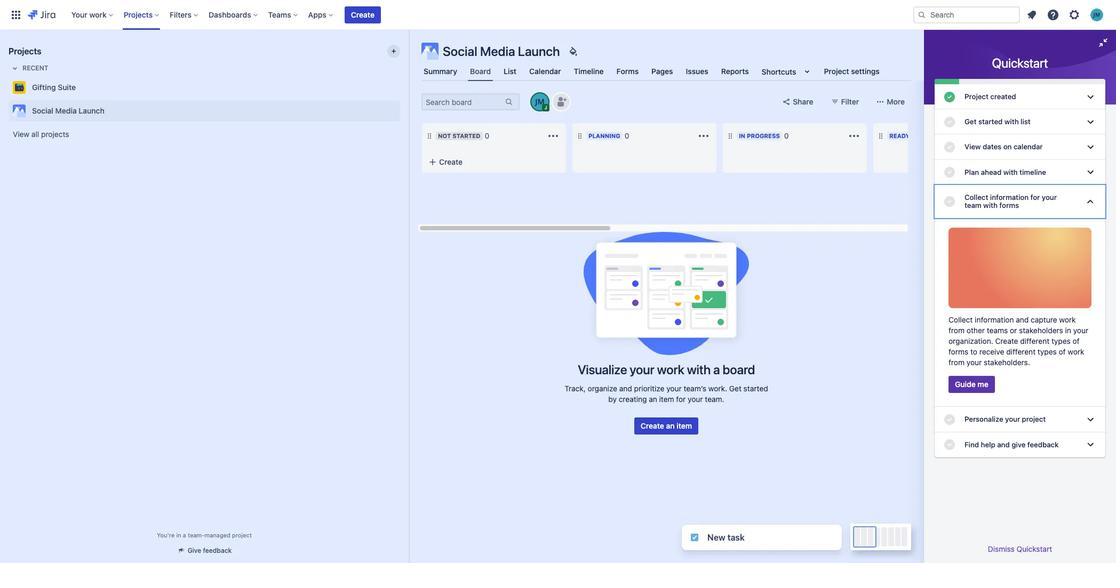Task type: describe. For each thing, give the bounding box(es) containing it.
chevron image for find help and give feedback
[[1084, 439, 1097, 452]]

in inside collect information and capture work from other teams or stakeholders in your organization. create different types of forms to receive different types of work from your stakeholders.
[[1065, 326, 1071, 335]]

1 vertical spatial projects
[[9, 46, 41, 56]]

planning 0
[[589, 131, 629, 140]]

checked image for find
[[943, 439, 956, 452]]

information for forms
[[990, 193, 1029, 202]]

1 vertical spatial quickstart
[[1017, 545, 1052, 554]]

0 horizontal spatial in
[[176, 532, 181, 539]]

calendar
[[1014, 143, 1043, 151]]

issues link
[[684, 62, 711, 81]]

team.
[[705, 395, 724, 404]]

project created
[[965, 92, 1016, 101]]

pages
[[652, 67, 673, 76]]

stakeholders.
[[984, 358, 1030, 367]]

share button
[[776, 93, 820, 110]]

3 column actions menu image from the left
[[848, 130, 861, 142]]

collect information and capture work from other teams or stakeholders in your organization. create different types of forms to receive different types of work from your stakeholders.
[[949, 316, 1089, 367]]

0 vertical spatial social media launch
[[443, 44, 560, 59]]

board
[[723, 362, 755, 377]]

with left list
[[1005, 118, 1019, 126]]

create an item
[[641, 422, 692, 431]]

view for view all projects
[[13, 130, 29, 139]]

1 vertical spatial launch
[[79, 106, 104, 115]]

issues
[[686, 67, 708, 76]]

your work button
[[68, 6, 117, 23]]

create down creating
[[641, 422, 664, 431]]

team-
[[188, 532, 205, 539]]

filters button
[[167, 6, 202, 23]]

project inside dropdown button
[[1022, 415, 1046, 424]]

organize
[[588, 384, 617, 393]]

ready
[[890, 132, 910, 139]]

chevron image for timeline
[[1084, 166, 1097, 179]]

with right ahead
[[1004, 168, 1018, 176]]

sidebar navigation image
[[397, 43, 420, 64]]

0 horizontal spatial project
[[232, 532, 252, 539]]

calendar
[[529, 67, 561, 76]]

reports link
[[719, 62, 751, 81]]

your profile and settings image
[[1091, 8, 1103, 21]]

feedback inside dropdown button
[[1028, 441, 1059, 449]]

pages link
[[649, 62, 675, 81]]

organization.
[[949, 337, 993, 346]]

shortcuts
[[762, 67, 796, 76]]

0 for not started 0
[[485, 131, 489, 140]]

get started with list
[[965, 118, 1031, 126]]

list
[[1021, 118, 1031, 126]]

forms link
[[614, 62, 641, 81]]

view dates on calendar button
[[935, 135, 1106, 160]]

filters
[[170, 10, 192, 19]]

task icon image
[[690, 534, 699, 542]]

teams button
[[265, 6, 302, 23]]

all
[[31, 130, 39, 139]]

create an item button
[[634, 418, 699, 435]]

tab list containing board
[[415, 62, 918, 81]]

0 vertical spatial different
[[1020, 337, 1050, 346]]

dismiss quickstart
[[988, 545, 1052, 554]]

other
[[967, 326, 985, 335]]

team
[[965, 201, 982, 210]]

1 horizontal spatial launch
[[518, 44, 560, 59]]

suite
[[58, 83, 76, 92]]

guide
[[955, 380, 976, 389]]

by
[[608, 395, 617, 404]]

0 horizontal spatial social
[[32, 106, 53, 115]]

information for other
[[975, 316, 1014, 325]]

Search board text field
[[423, 94, 504, 109]]

forms inside collect information and capture work from other teams or stakeholders in your organization. create different types of forms to receive different types of work from your stakeholders.
[[949, 348, 969, 357]]

chevron image for personalize your project
[[1084, 414, 1097, 426]]

you're in a team-managed project
[[157, 532, 252, 539]]

gifting suite link
[[9, 77, 396, 98]]

you're
[[157, 532, 175, 539]]

find help and give feedback
[[965, 441, 1059, 449]]

appswitcher icon image
[[10, 8, 22, 21]]

get started with list button
[[935, 110, 1106, 135]]

0 vertical spatial for
[[912, 132, 924, 139]]

jeremy miller image
[[531, 93, 549, 110]]

your inside collect information for your team with forms
[[1042, 193, 1057, 202]]

settings
[[851, 67, 880, 76]]

filter
[[841, 97, 859, 106]]

personalize
[[965, 415, 1004, 424]]

item inside track, organize and prioritize your team's work. get started by creating an item for your team.
[[659, 395, 674, 404]]

personalize your project
[[965, 415, 1046, 424]]

more button
[[870, 93, 911, 110]]

1 vertical spatial types
[[1038, 348, 1057, 357]]

more
[[887, 97, 905, 106]]

with inside collect information for your team with forms
[[984, 201, 998, 210]]

started for with
[[979, 118, 1003, 126]]

me
[[978, 380, 989, 389]]

create project image
[[390, 47, 398, 55]]

set background color image
[[567, 45, 579, 58]]

1 vertical spatial media
[[55, 106, 77, 115]]

item inside create an item button
[[677, 422, 692, 431]]

0 vertical spatial of
[[1073, 337, 1080, 346]]

1 horizontal spatial a
[[713, 362, 720, 377]]

review
[[925, 132, 949, 139]]

add people image
[[555, 96, 568, 108]]

ahead
[[981, 168, 1002, 176]]

1 vertical spatial create button
[[422, 153, 566, 172]]

for inside track, organize and prioritize your team's work. get started by creating an item for your team.
[[676, 395, 686, 404]]

0 horizontal spatial a
[[183, 532, 186, 539]]

teams
[[268, 10, 291, 19]]

new task
[[708, 533, 745, 543]]

share
[[793, 97, 813, 106]]

guide me
[[955, 380, 989, 389]]

column actions menu image for started
[[547, 130, 560, 142]]

filter button
[[824, 93, 866, 110]]

not
[[438, 132, 451, 139]]

not started 0
[[438, 131, 489, 140]]

collect information for your team with forms
[[965, 193, 1057, 210]]

shortcuts button
[[760, 62, 816, 81]]

chevron image for get started with list
[[1084, 116, 1097, 129]]

summary
[[424, 67, 457, 76]]

give
[[188, 547, 201, 555]]

0 vertical spatial media
[[480, 44, 515, 59]]

timeline link
[[572, 62, 606, 81]]

calendar link
[[527, 62, 563, 81]]

your
[[71, 10, 87, 19]]

forms inside collect information for your team with forms
[[1000, 201, 1019, 210]]

personalize your project button
[[935, 407, 1106, 433]]

checked image for plan
[[943, 166, 956, 179]]

and for by
[[619, 384, 632, 393]]



Task type: vqa. For each thing, say whether or not it's contained in the screenshot.
chevron icon inside the Project created dropdown button
no



Task type: locate. For each thing, give the bounding box(es) containing it.
2 horizontal spatial 0
[[784, 131, 789, 140]]

4 chevron image from the top
[[1084, 439, 1097, 452]]

project right managed
[[232, 532, 252, 539]]

view dates on calendar
[[965, 143, 1043, 151]]

in right stakeholders
[[1065, 326, 1071, 335]]

social media launch up "list"
[[443, 44, 560, 59]]

new task button
[[682, 525, 842, 551]]

1 horizontal spatial of
[[1073, 337, 1080, 346]]

0 horizontal spatial started
[[453, 132, 481, 139]]

feedback down managed
[[203, 547, 232, 555]]

checked image for project
[[943, 91, 956, 103]]

checked image down review
[[943, 141, 956, 154]]

planning
[[589, 132, 620, 139]]

0 vertical spatial get
[[965, 118, 977, 126]]

and inside track, organize and prioritize your team's work. get started by creating an item for your team.
[[619, 384, 632, 393]]

different up stakeholders. on the bottom
[[1007, 348, 1036, 357]]

1 vertical spatial for
[[1031, 193, 1040, 202]]

project up find help and give feedback dropdown button
[[1022, 415, 1046, 424]]

and for stakeholders
[[1016, 316, 1029, 325]]

plan ahead with timeline
[[965, 168, 1046, 176]]

project created button
[[935, 84, 1106, 110]]

checked image left plan
[[943, 166, 956, 179]]

0 vertical spatial chevron image
[[1084, 141, 1097, 154]]

0 for in progress 0
[[784, 131, 789, 140]]

create inside primary element
[[351, 10, 375, 19]]

0 vertical spatial information
[[990, 193, 1029, 202]]

1 horizontal spatial item
[[677, 422, 692, 431]]

of
[[1073, 337, 1080, 346], [1059, 348, 1066, 357]]

1 horizontal spatial in
[[1065, 326, 1071, 335]]

create down not
[[439, 157, 463, 166]]

media down suite
[[55, 106, 77, 115]]

0 vertical spatial collect
[[965, 193, 988, 202]]

view inside view dates on calendar dropdown button
[[965, 143, 981, 151]]

0 vertical spatial view
[[13, 130, 29, 139]]

find help and give feedback button
[[935, 433, 1106, 458]]

minimize image
[[1097, 36, 1110, 49]]

0 vertical spatial project
[[824, 67, 849, 76]]

checked image
[[943, 91, 956, 103], [943, 116, 956, 129], [943, 141, 956, 154], [943, 166, 956, 179], [943, 414, 956, 426], [943, 439, 956, 452]]

get down project created
[[965, 118, 977, 126]]

1 vertical spatial view
[[965, 143, 981, 151]]

your up prioritize
[[630, 362, 654, 377]]

give feedback button
[[171, 542, 238, 560]]

1 column actions menu image from the left
[[547, 130, 560, 142]]

item down prioritize
[[659, 395, 674, 404]]

checked image up review
[[943, 116, 956, 129]]

chevron image for calendar
[[1084, 141, 1097, 154]]

1 chevron image from the top
[[1084, 91, 1097, 103]]

banner
[[0, 0, 1116, 30]]

timeline
[[1020, 168, 1046, 176]]

collect
[[965, 193, 988, 202], [949, 316, 973, 325]]

for
[[912, 132, 924, 139], [1031, 193, 1040, 202], [676, 395, 686, 404]]

and left give
[[997, 441, 1010, 449]]

from
[[949, 326, 965, 335], [949, 358, 965, 367]]

3 chevron image from the top
[[1084, 414, 1097, 426]]

1 horizontal spatial for
[[912, 132, 924, 139]]

2 horizontal spatial and
[[1016, 316, 1029, 325]]

1 vertical spatial project
[[965, 92, 989, 101]]

chevron image for your
[[1084, 195, 1097, 208]]

get inside track, organize and prioritize your team's work. get started by creating an item for your team.
[[729, 384, 742, 393]]

media
[[480, 44, 515, 59], [55, 106, 77, 115]]

prioritize
[[634, 384, 665, 393]]

ready for review
[[890, 132, 949, 139]]

and up the or
[[1016, 316, 1029, 325]]

get right the work. at the right bottom of page
[[729, 384, 742, 393]]

1 vertical spatial in
[[176, 532, 181, 539]]

0 horizontal spatial an
[[649, 395, 657, 404]]

a left team-
[[183, 532, 186, 539]]

0 vertical spatial project
[[1022, 415, 1046, 424]]

on
[[1004, 143, 1012, 151]]

to
[[971, 348, 978, 357]]

social media launch down suite
[[32, 106, 104, 115]]

2 horizontal spatial started
[[979, 118, 1003, 126]]

2 from from the top
[[949, 358, 965, 367]]

1 vertical spatial social
[[32, 106, 53, 115]]

your
[[1042, 193, 1057, 202], [1073, 326, 1089, 335], [967, 358, 982, 367], [630, 362, 654, 377], [667, 384, 682, 393], [688, 395, 703, 404], [1005, 415, 1020, 424]]

dashboards
[[209, 10, 251, 19]]

launch
[[518, 44, 560, 59], [79, 106, 104, 115]]

2 chevron image from the top
[[1084, 166, 1097, 179]]

dismiss quickstart link
[[988, 545, 1052, 554]]

an inside track, organize and prioritize your team's work. get started by creating an item for your team.
[[649, 395, 657, 404]]

an inside button
[[666, 422, 675, 431]]

1 vertical spatial chevron image
[[1084, 166, 1097, 179]]

projects up recent
[[9, 46, 41, 56]]

help image
[[1047, 8, 1060, 21]]

view for view dates on calendar
[[965, 143, 981, 151]]

1 vertical spatial social media launch
[[32, 106, 104, 115]]

capture
[[1031, 316, 1057, 325]]

2 chevron image from the top
[[1084, 116, 1097, 129]]

1 vertical spatial forms
[[949, 348, 969, 357]]

your down team's
[[688, 395, 703, 404]]

for down team's
[[676, 395, 686, 404]]

1 vertical spatial information
[[975, 316, 1014, 325]]

create button down not started 0
[[422, 153, 566, 172]]

2 vertical spatial for
[[676, 395, 686, 404]]

column actions menu image for 0
[[697, 130, 710, 142]]

0 horizontal spatial launch
[[79, 106, 104, 115]]

with right team
[[984, 201, 998, 210]]

reports
[[721, 67, 749, 76]]

information down plan ahead with timeline
[[990, 193, 1029, 202]]

plan
[[965, 168, 979, 176]]

quickstart right dismiss
[[1017, 545, 1052, 554]]

checked image for personalize
[[943, 414, 956, 426]]

dashboards button
[[205, 6, 262, 23]]

chevron image
[[1084, 141, 1097, 154], [1084, 166, 1097, 179], [1084, 195, 1097, 208]]

1 vertical spatial item
[[677, 422, 692, 431]]

information up teams
[[975, 316, 1014, 325]]

project left the created
[[965, 92, 989, 101]]

project for project created
[[965, 92, 989, 101]]

2 checked image from the top
[[943, 116, 956, 129]]

get inside dropdown button
[[965, 118, 977, 126]]

collapse recent projects image
[[9, 62, 21, 75]]

dismiss
[[988, 545, 1015, 554]]

collect for with
[[965, 193, 988, 202]]

a
[[713, 362, 720, 377], [183, 532, 186, 539]]

progress bar
[[935, 79, 1106, 84]]

different down stakeholders
[[1020, 337, 1050, 346]]

chevron image inside plan ahead with timeline dropdown button
[[1084, 166, 1097, 179]]

5 checked image from the top
[[943, 414, 956, 426]]

1 horizontal spatial get
[[965, 118, 977, 126]]

2 0 from the left
[[625, 131, 629, 140]]

started inside not started 0
[[453, 132, 481, 139]]

project left settings
[[824, 67, 849, 76]]

1 horizontal spatial column actions menu image
[[697, 130, 710, 142]]

0 vertical spatial from
[[949, 326, 965, 335]]

0 vertical spatial types
[[1052, 337, 1071, 346]]

0 vertical spatial forms
[[1000, 201, 1019, 210]]

1 checked image from the top
[[943, 91, 956, 103]]

1 vertical spatial project
[[232, 532, 252, 539]]

3 chevron image from the top
[[1084, 195, 1097, 208]]

3 0 from the left
[[784, 131, 789, 140]]

collect information for your team with forms button
[[935, 185, 1106, 218]]

checked image left find
[[943, 439, 956, 452]]

social media launch
[[443, 44, 560, 59], [32, 106, 104, 115]]

collect down plan
[[965, 193, 988, 202]]

0 vertical spatial and
[[1016, 316, 1029, 325]]

0 right progress
[[784, 131, 789, 140]]

3 checked image from the top
[[943, 141, 956, 154]]

in
[[739, 132, 745, 139]]

started down board
[[744, 384, 768, 393]]

banner containing your work
[[0, 0, 1116, 30]]

1 vertical spatial feedback
[[203, 547, 232, 555]]

1 horizontal spatial create button
[[422, 153, 566, 172]]

in right you're
[[176, 532, 181, 539]]

0 horizontal spatial project
[[824, 67, 849, 76]]

4 checked image from the top
[[943, 166, 956, 179]]

project inside dropdown button
[[965, 92, 989, 101]]

checked image inside project created dropdown button
[[943, 91, 956, 103]]

started for 0
[[453, 132, 481, 139]]

board
[[470, 67, 491, 76]]

receive
[[980, 348, 1004, 357]]

in progress 0
[[739, 131, 789, 140]]

checked image left project created
[[943, 91, 956, 103]]

notifications image
[[1026, 8, 1038, 21]]

projects left 'filters'
[[124, 10, 153, 19]]

2 vertical spatial started
[[744, 384, 768, 393]]

and inside collect information and capture work from other teams or stakeholders in your organization. create different types of forms to receive different types of work from your stakeholders.
[[1016, 316, 1029, 325]]

for right ready
[[912, 132, 924, 139]]

column actions menu image down filter on the right top
[[848, 130, 861, 142]]

0 horizontal spatial of
[[1059, 348, 1066, 357]]

projects
[[124, 10, 153, 19], [9, 46, 41, 56]]

0 vertical spatial projects
[[124, 10, 153, 19]]

work inside popup button
[[89, 10, 107, 19]]

0 horizontal spatial get
[[729, 384, 742, 393]]

item
[[659, 395, 674, 404], [677, 422, 692, 431]]

1 horizontal spatial project
[[1022, 415, 1046, 424]]

creating
[[619, 395, 647, 404]]

create
[[351, 10, 375, 19], [439, 157, 463, 166], [995, 337, 1018, 346], [641, 422, 664, 431]]

0 horizontal spatial 0
[[485, 131, 489, 140]]

1 horizontal spatial feedback
[[1028, 441, 1059, 449]]

0 vertical spatial item
[[659, 395, 674, 404]]

chevron image for project created
[[1084, 91, 1097, 103]]

0 vertical spatial quickstart
[[992, 55, 1048, 70]]

1 horizontal spatial and
[[997, 441, 1010, 449]]

checked image inside find help and give feedback dropdown button
[[943, 439, 956, 452]]

social up summary
[[443, 44, 477, 59]]

collect for from
[[949, 316, 973, 325]]

chevron image
[[1084, 91, 1097, 103], [1084, 116, 1097, 129], [1084, 414, 1097, 426], [1084, 439, 1097, 452]]

summary link
[[422, 62, 459, 81]]

checked image inside the personalize your project dropdown button
[[943, 414, 956, 426]]

0 horizontal spatial feedback
[[203, 547, 232, 555]]

view all projects
[[13, 130, 69, 139]]

visualize your work with a board
[[578, 362, 755, 377]]

checked image for view
[[943, 141, 956, 154]]

started right not
[[453, 132, 481, 139]]

1 from from the top
[[949, 326, 965, 335]]

0 horizontal spatial media
[[55, 106, 77, 115]]

your down to
[[967, 358, 982, 367]]

collect inside collect information and capture work from other teams or stakeholders in your organization. create different types of forms to receive different types of work from your stakeholders.
[[949, 316, 973, 325]]

item down track, organize and prioritize your team's work. get started by creating an item for your team.
[[677, 422, 692, 431]]

1 chevron image from the top
[[1084, 141, 1097, 154]]

a up the work. at the right bottom of page
[[713, 362, 720, 377]]

primary element
[[6, 0, 914, 30]]

forms
[[617, 67, 639, 76]]

forms down plan ahead with timeline
[[1000, 201, 1019, 210]]

projects inside dropdown button
[[124, 10, 153, 19]]

column actions menu image down add people image
[[547, 130, 560, 142]]

for down the timeline
[[1031, 193, 1040, 202]]

for inside collect information for your team with forms
[[1031, 193, 1040, 202]]

tab list
[[415, 62, 918, 81]]

feedback inside button
[[203, 547, 232, 555]]

1 vertical spatial an
[[666, 422, 675, 431]]

column actions menu image left "in"
[[697, 130, 710, 142]]

project settings link
[[822, 62, 882, 81]]

visualize
[[578, 362, 627, 377]]

help
[[981, 441, 996, 449]]

information inside collect information and capture work from other teams or stakeholders in your organization. create different types of forms to receive different types of work from your stakeholders.
[[975, 316, 1014, 325]]

0 vertical spatial feedback
[[1028, 441, 1059, 449]]

1 vertical spatial a
[[183, 532, 186, 539]]

6 checked image from the top
[[943, 439, 956, 452]]

team's
[[684, 384, 707, 393]]

1 0 from the left
[[485, 131, 489, 140]]

gifting
[[32, 83, 56, 92]]

feedback right give
[[1028, 441, 1059, 449]]

1 horizontal spatial project
[[965, 92, 989, 101]]

jira image
[[28, 8, 55, 21], [28, 8, 55, 21]]

projects button
[[120, 6, 163, 23]]

1 horizontal spatial view
[[965, 143, 981, 151]]

view all projects link
[[9, 125, 400, 144]]

1 horizontal spatial media
[[480, 44, 515, 59]]

2 vertical spatial and
[[997, 441, 1010, 449]]

quickstart
[[992, 55, 1048, 70], [1017, 545, 1052, 554]]

teams
[[987, 326, 1008, 335]]

1 horizontal spatial forms
[[1000, 201, 1019, 210]]

in
[[1065, 326, 1071, 335], [176, 532, 181, 539]]

list
[[504, 67, 517, 76]]

0 vertical spatial launch
[[518, 44, 560, 59]]

and up creating
[[619, 384, 632, 393]]

information inside collect information for your team with forms
[[990, 193, 1029, 202]]

0 vertical spatial an
[[649, 395, 657, 404]]

0 vertical spatial social
[[443, 44, 477, 59]]

with up team's
[[687, 362, 711, 377]]

0 horizontal spatial and
[[619, 384, 632, 393]]

started
[[979, 118, 1003, 126], [453, 132, 481, 139], [744, 384, 768, 393]]

collect up other
[[949, 316, 973, 325]]

from up organization.
[[949, 326, 965, 335]]

information
[[990, 193, 1029, 202], [975, 316, 1014, 325]]

view left all
[[13, 130, 29, 139]]

task
[[728, 533, 745, 543]]

progress
[[747, 132, 780, 139]]

your down the timeline
[[1042, 193, 1057, 202]]

recent
[[22, 64, 48, 72]]

create button inside primary element
[[345, 6, 381, 23]]

checked image inside view dates on calendar dropdown button
[[943, 141, 956, 154]]

0 vertical spatial in
[[1065, 326, 1071, 335]]

view inside view all projects link
[[13, 130, 29, 139]]

started inside track, organize and prioritize your team's work. get started by creating an item for your team.
[[744, 384, 768, 393]]

1 horizontal spatial social
[[443, 44, 477, 59]]

2 vertical spatial chevron image
[[1084, 195, 1097, 208]]

checked image inside plan ahead with timeline dropdown button
[[943, 166, 956, 179]]

list link
[[502, 62, 519, 81]]

timeline
[[574, 67, 604, 76]]

search image
[[918, 10, 926, 19]]

1 vertical spatial get
[[729, 384, 742, 393]]

your down visualize your work with a board
[[667, 384, 682, 393]]

1 vertical spatial started
[[453, 132, 481, 139]]

collect inside collect information for your team with forms
[[965, 193, 988, 202]]

add to starred image
[[397, 105, 410, 117]]

add to starred image
[[397, 81, 410, 94]]

2 column actions menu image from the left
[[697, 130, 710, 142]]

0 horizontal spatial create button
[[345, 6, 381, 23]]

an down track, organize and prioritize your team's work. get started by creating an item for your team.
[[666, 422, 675, 431]]

0 horizontal spatial view
[[13, 130, 29, 139]]

0 vertical spatial create button
[[345, 6, 381, 23]]

create down the or
[[995, 337, 1018, 346]]

media up "list"
[[480, 44, 515, 59]]

or
[[1010, 326, 1017, 335]]

feedback
[[1028, 441, 1059, 449], [203, 547, 232, 555]]

1 horizontal spatial started
[[744, 384, 768, 393]]

checked image left 'personalize'
[[943, 414, 956, 426]]

column actions menu image
[[547, 130, 560, 142], [697, 130, 710, 142], [848, 130, 861, 142]]

checked image for get
[[943, 116, 956, 129]]

1 vertical spatial from
[[949, 358, 965, 367]]

1 vertical spatial different
[[1007, 348, 1036, 357]]

2 horizontal spatial for
[[1031, 193, 1040, 202]]

1 horizontal spatial an
[[666, 422, 675, 431]]

and inside dropdown button
[[997, 441, 1010, 449]]

an down prioritize
[[649, 395, 657, 404]]

0 vertical spatial a
[[713, 362, 720, 377]]

1 vertical spatial collect
[[949, 316, 973, 325]]

get
[[965, 118, 977, 126], [729, 384, 742, 393]]

0 horizontal spatial for
[[676, 395, 686, 404]]

checked image inside get started with list dropdown button
[[943, 116, 956, 129]]

an
[[649, 395, 657, 404], [666, 422, 675, 431]]

create right apps popup button
[[351, 10, 375, 19]]

0 right planning
[[625, 131, 629, 140]]

0 vertical spatial started
[[979, 118, 1003, 126]]

1 horizontal spatial 0
[[625, 131, 629, 140]]

forms left to
[[949, 348, 969, 357]]

1 horizontal spatial social media launch
[[443, 44, 560, 59]]

started down project created
[[979, 118, 1003, 126]]

gifting suite
[[32, 83, 76, 92]]

0 down search board text field
[[485, 131, 489, 140]]

started inside dropdown button
[[979, 118, 1003, 126]]

from up guide
[[949, 358, 965, 367]]

1 vertical spatial of
[[1059, 348, 1066, 357]]

project for project settings
[[824, 67, 849, 76]]

0 horizontal spatial projects
[[9, 46, 41, 56]]

track, organize and prioritize your team's work. get started by creating an item for your team.
[[565, 384, 768, 404]]

plan ahead with timeline button
[[935, 160, 1106, 185]]

checked image
[[943, 195, 956, 208]]

create button right apps popup button
[[345, 6, 381, 23]]

track,
[[565, 384, 586, 393]]

social media launch link
[[9, 100, 396, 122]]

chevron image inside view dates on calendar dropdown button
[[1084, 141, 1097, 154]]

1 horizontal spatial projects
[[124, 10, 153, 19]]

quickstart up project created dropdown button
[[992, 55, 1048, 70]]

view left dates
[[965, 143, 981, 151]]

dates
[[983, 143, 1002, 151]]

your right stakeholders
[[1073, 326, 1089, 335]]

social down gifting
[[32, 106, 53, 115]]

Search field
[[914, 6, 1020, 23]]

give
[[1012, 441, 1026, 449]]

create inside collect information and capture work from other teams or stakeholders in your organization. create different types of forms to receive different types of work from your stakeholders.
[[995, 337, 1018, 346]]

your up find help and give feedback
[[1005, 415, 1020, 424]]

settings image
[[1068, 8, 1081, 21]]



